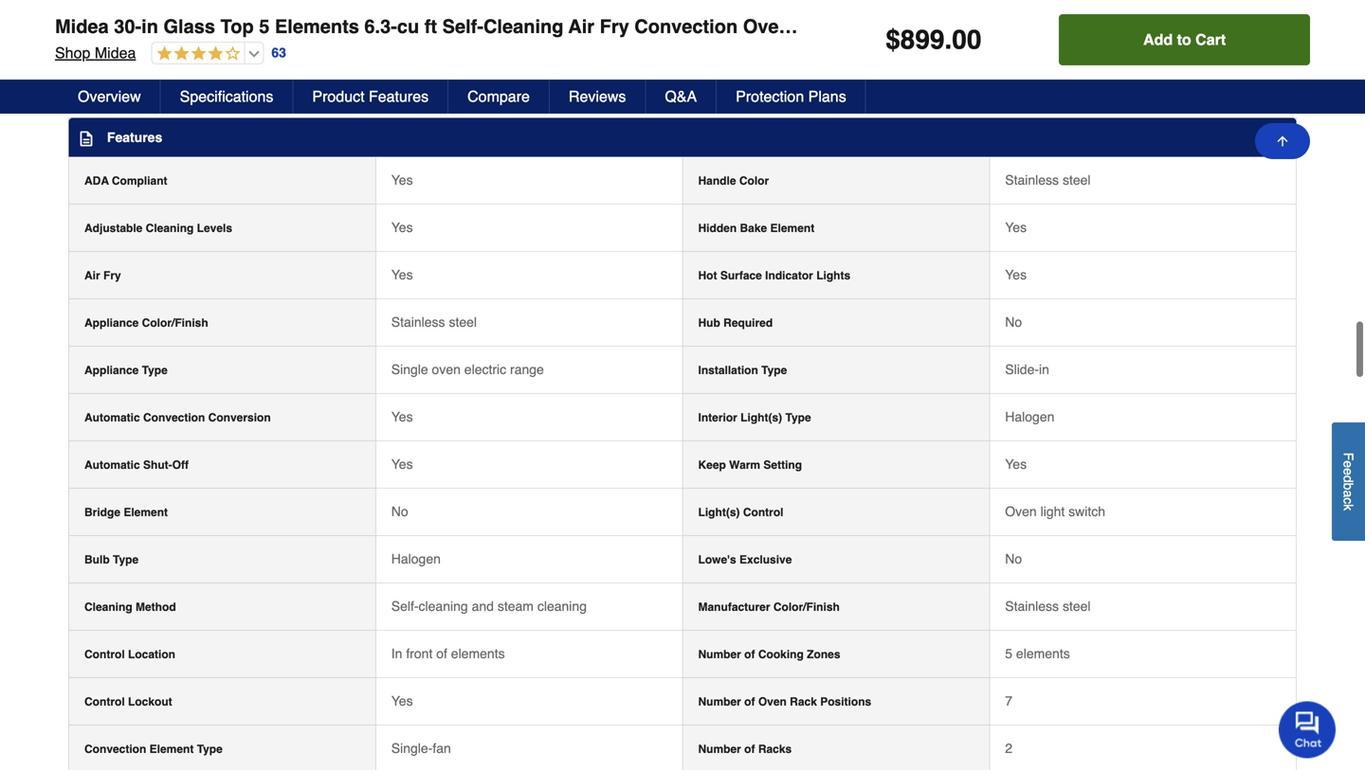 Task type: vqa. For each thing, say whether or not it's contained in the screenshot.
fan
yes



Task type: describe. For each thing, give the bounding box(es) containing it.
stainless steel for yes
[[1005, 173, 1091, 188]]

racks
[[758, 744, 792, 757]]

a
[[1341, 491, 1356, 498]]

electric
[[929, 16, 997, 37]]

steam
[[498, 599, 534, 615]]

0 horizontal spatial slide-
[[796, 16, 847, 37]]

color/finish for appliance color/finish
[[142, 317, 208, 330]]

product features
[[312, 88, 429, 105]]

0 horizontal spatial cleaning
[[84, 601, 132, 615]]

handle color
[[698, 175, 769, 188]]

warm
[[729, 459, 761, 472]]

steel for self-cleaning and steam cleaning
[[1063, 599, 1091, 615]]

and
[[472, 599, 494, 615]]

compare button
[[449, 80, 550, 114]]

fan
[[433, 742, 451, 757]]

1 cleaning from the left
[[419, 599, 468, 615]]

compliant
[[112, 175, 167, 188]]

0 vertical spatial light(s)
[[741, 412, 782, 425]]

shut-
[[143, 459, 172, 472]]

conversion
[[208, 412, 271, 425]]

surface
[[720, 269, 762, 283]]

shop midea
[[55, 44, 136, 62]]

$ 899 . 00
[[886, 25, 982, 55]]

required
[[724, 317, 773, 330]]

1 horizontal spatial cleaning
[[146, 222, 194, 235]]

2 elements from the left
[[1016, 647, 1070, 662]]

arrow up image
[[1275, 134, 1291, 149]]

zones
[[807, 649, 841, 662]]

1 vertical spatial stainless steel
[[391, 315, 477, 330]]

hub required
[[698, 317, 773, 330]]

in
[[391, 647, 402, 662]]

cu
[[397, 16, 419, 37]]

self-cleaning and steam cleaning
[[391, 599, 587, 615]]

width
[[698, 2, 730, 15]]

compare
[[468, 88, 530, 105]]

protection plans
[[736, 88, 846, 105]]

1 vertical spatial convection
[[143, 412, 205, 425]]

overview
[[78, 88, 141, 105]]

control location
[[84, 649, 175, 662]]

single-fan
[[391, 742, 451, 757]]

stainless for self-cleaning and steam cleaning
[[1005, 599, 1059, 615]]

keep
[[698, 459, 726, 472]]

manufacturer
[[698, 601, 770, 615]]

0 vertical spatial convection
[[635, 16, 738, 37]]

positions
[[820, 696, 872, 709]]

1 vertical spatial air
[[84, 269, 100, 283]]

2
[[1005, 742, 1013, 757]]

1 vertical spatial steel
[[449, 315, 477, 330]]

off
[[172, 459, 189, 472]]

number of cooking zones
[[698, 649, 841, 662]]

number of oven rack positions
[[698, 696, 872, 709]]

$
[[886, 25, 901, 55]]

rack
[[790, 696, 817, 709]]

(inches)
[[733, 2, 777, 15]]

number for front
[[698, 649, 741, 662]]

1 e from the top
[[1341, 461, 1356, 468]]

specifications
[[180, 88, 273, 105]]

ada compliant
[[84, 175, 167, 188]]

30-
[[114, 16, 141, 37]]

color
[[739, 175, 769, 188]]

appliance for stainless steel
[[84, 317, 139, 330]]

number for fan
[[698, 744, 741, 757]]

1 horizontal spatial fry
[[600, 16, 629, 37]]

bridge element
[[84, 507, 168, 520]]

(stainless
[[1066, 16, 1155, 37]]

yes for handle color
[[391, 173, 413, 188]]

0 horizontal spatial in
[[141, 16, 158, 37]]

lockout
[[128, 696, 172, 709]]

63
[[272, 45, 286, 60]]

protection
[[736, 88, 804, 105]]

midea 30-in glass top 5 elements 6.3-cu ft self-cleaning air fry convection oven slide-in smart electric range (stainless steel)
[[55, 16, 1212, 37]]

1 horizontal spatial 5
[[1005, 647, 1013, 662]]

bulb
[[84, 554, 110, 567]]

specifications button
[[161, 80, 293, 114]]

adjustable
[[84, 222, 143, 235]]

installation
[[698, 364, 758, 378]]

oven
[[432, 362, 461, 378]]

2 vertical spatial oven
[[758, 696, 787, 709]]

steel for yes
[[1063, 173, 1091, 188]]

1 horizontal spatial halogen
[[1005, 410, 1055, 425]]

ada
[[84, 175, 109, 188]]

2 horizontal spatial in
[[1039, 362, 1050, 378]]

automatic for halogen
[[84, 412, 140, 425]]

q&a button
[[646, 80, 717, 114]]

element right bridge
[[124, 507, 168, 520]]

handle
[[698, 175, 736, 188]]

control lockout
[[84, 696, 172, 709]]

range
[[510, 362, 544, 378]]

2 cleaning from the left
[[537, 599, 587, 615]]

light
[[1041, 505, 1065, 520]]

0 vertical spatial midea
[[55, 16, 109, 37]]

lowe's exclusive
[[698, 554, 792, 567]]

b
[[1341, 483, 1356, 491]]

interior light(s) type
[[698, 412, 811, 425]]

0 horizontal spatial fry
[[103, 269, 121, 283]]

1 vertical spatial oven
[[1005, 505, 1037, 520]]

bulb type
[[84, 554, 139, 567]]

overview button
[[59, 80, 161, 114]]

f
[[1341, 453, 1356, 461]]

1 vertical spatial no
[[391, 505, 408, 520]]

appliance for single oven electric range
[[84, 364, 139, 378]]

d
[[1341, 476, 1356, 483]]

convection element type
[[84, 744, 223, 757]]

keep warm setting
[[698, 459, 802, 472]]



Task type: locate. For each thing, give the bounding box(es) containing it.
air
[[569, 16, 595, 37], [84, 269, 100, 283]]

f e e d b a c k
[[1341, 453, 1356, 511]]

1 horizontal spatial elements
[[1016, 647, 1070, 662]]

front
[[406, 647, 433, 662]]

features up compliant
[[107, 130, 162, 145]]

single-
[[391, 742, 433, 757]]

convection up off
[[143, 412, 205, 425]]

method
[[136, 601, 176, 615]]

cart
[[1196, 31, 1226, 48]]

product features button
[[293, 80, 449, 114]]

0 vertical spatial color/finish
[[142, 317, 208, 330]]

light(s) control
[[698, 507, 784, 520]]

1 vertical spatial light(s)
[[698, 507, 740, 520]]

control up exclusive
[[743, 507, 784, 520]]

self- right ft
[[442, 16, 484, 37]]

1 vertical spatial 5
[[1005, 647, 1013, 662]]

slide-in
[[1005, 362, 1050, 378]]

hidden
[[698, 222, 737, 235]]

1 vertical spatial self-
[[391, 599, 419, 615]]

light(s)
[[741, 412, 782, 425], [698, 507, 740, 520]]

cleaning up compare
[[484, 16, 564, 37]]

of left 'racks'
[[745, 744, 755, 757]]

color/finish
[[142, 317, 208, 330], [774, 601, 840, 615]]

1 horizontal spatial slide-
[[1005, 362, 1039, 378]]

cooking
[[758, 649, 804, 662]]

1 vertical spatial control
[[84, 649, 125, 662]]

0 vertical spatial air
[[569, 16, 595, 37]]

of right front
[[436, 647, 447, 662]]

number down manufacturer
[[698, 649, 741, 662]]

single oven electric range
[[391, 362, 544, 378]]

color/finish up appliance type
[[142, 317, 208, 330]]

1 number from the top
[[698, 649, 741, 662]]

0 horizontal spatial 5
[[259, 16, 270, 37]]

elements
[[451, 647, 505, 662], [1016, 647, 1070, 662]]

element right bake
[[770, 222, 815, 235]]

1 horizontal spatial light(s)
[[741, 412, 782, 425]]

1 vertical spatial halogen
[[391, 552, 441, 567]]

yes for interior light(s) type
[[391, 410, 413, 425]]

stainless
[[1005, 173, 1059, 188], [391, 315, 445, 330], [1005, 599, 1059, 615]]

f e e d b a c k button
[[1332, 423, 1365, 541]]

steel)
[[1160, 16, 1212, 37]]

shop
[[55, 44, 90, 62]]

element
[[84, 49, 129, 63], [770, 222, 815, 235], [124, 507, 168, 520], [150, 744, 194, 757]]

self- up in
[[391, 599, 419, 615]]

reviews
[[569, 88, 626, 105]]

2 vertical spatial stainless steel
[[1005, 599, 1091, 615]]

1 vertical spatial color/finish
[[774, 601, 840, 615]]

0 horizontal spatial elements
[[451, 647, 505, 662]]

of up number of racks
[[745, 696, 755, 709]]

1 horizontal spatial air
[[569, 16, 595, 37]]

halogen down slide-in
[[1005, 410, 1055, 425]]

hub
[[698, 317, 720, 330]]

899
[[901, 25, 945, 55]]

1 vertical spatial fry
[[103, 269, 121, 283]]

location
[[128, 649, 175, 662]]

appliance down appliance color/finish
[[84, 364, 139, 378]]

3.9 stars image
[[152, 46, 240, 63]]

no for halogen
[[1005, 552, 1022, 567]]

of for yes
[[745, 696, 755, 709]]

1 horizontal spatial in
[[847, 16, 864, 37]]

0 vertical spatial 5
[[259, 16, 270, 37]]

cleaning left method
[[84, 601, 132, 615]]

3 number from the top
[[698, 744, 741, 757]]

1 automatic from the top
[[84, 412, 140, 425]]

automatic shut-off
[[84, 459, 189, 472]]

halogen
[[1005, 410, 1055, 425], [391, 552, 441, 567]]

2 automatic from the top
[[84, 459, 140, 472]]

no for stainless steel
[[1005, 315, 1022, 330]]

bake
[[740, 222, 767, 235]]

convection
[[635, 16, 738, 37], [143, 412, 205, 425], [84, 744, 146, 757]]

oven down (inches)
[[743, 16, 791, 37]]

0 vertical spatial oven
[[743, 16, 791, 37]]

stainless for yes
[[1005, 173, 1059, 188]]

product
[[312, 88, 365, 105]]

automatic
[[84, 412, 140, 425], [84, 459, 140, 472]]

automatic for yes
[[84, 459, 140, 472]]

c
[[1341, 498, 1356, 505]]

0 horizontal spatial light(s)
[[698, 507, 740, 520]]

0 vertical spatial stainless steel
[[1005, 173, 1091, 188]]

appliance down air fry
[[84, 317, 139, 330]]

cleaning right steam
[[537, 599, 587, 615]]

1 vertical spatial slide-
[[1005, 362, 1039, 378]]

automatic down appliance type
[[84, 412, 140, 425]]

.
[[945, 25, 952, 55]]

slide-
[[796, 16, 847, 37], [1005, 362, 1039, 378]]

electric
[[464, 362, 506, 378]]

0 horizontal spatial features
[[107, 130, 162, 145]]

color/finish up zones
[[774, 601, 840, 615]]

protection plans button
[[717, 80, 866, 114]]

levels
[[197, 222, 232, 235]]

element left #3
[[84, 49, 129, 63]]

cleaning left and at the left bottom of page
[[419, 599, 468, 615]]

2 vertical spatial control
[[84, 696, 125, 709]]

reviews button
[[550, 80, 646, 114]]

0 horizontal spatial air
[[84, 269, 100, 283]]

features right product
[[369, 88, 429, 105]]

automatic left "shut-"
[[84, 459, 140, 472]]

air down adjustable
[[84, 269, 100, 283]]

appliance type
[[84, 364, 168, 378]]

yes for hidden bake element
[[391, 220, 413, 235]]

0 vertical spatial slide-
[[796, 16, 847, 37]]

light(s) right interior
[[741, 412, 782, 425]]

installation type
[[698, 364, 787, 378]]

0 horizontal spatial color/finish
[[142, 317, 208, 330]]

top
[[220, 16, 254, 37]]

e up b
[[1341, 468, 1356, 476]]

control for yes
[[84, 696, 125, 709]]

convection down control lockout
[[84, 744, 146, 757]]

color/finish for manufacturer color/finish
[[774, 601, 840, 615]]

5 right top
[[259, 16, 270, 37]]

2 vertical spatial stainless
[[1005, 599, 1059, 615]]

1 horizontal spatial features
[[369, 88, 429, 105]]

automatic convection conversion
[[84, 412, 271, 425]]

2 vertical spatial steel
[[1063, 599, 1091, 615]]

1 vertical spatial stainless
[[391, 315, 445, 330]]

single
[[391, 362, 428, 378]]

0 vertical spatial stainless
[[1005, 173, 1059, 188]]

2 vertical spatial cleaning
[[84, 601, 132, 615]]

control left lockout at the left bottom of page
[[84, 696, 125, 709]]

oven
[[743, 16, 791, 37], [1005, 505, 1037, 520], [758, 696, 787, 709]]

#3
[[132, 49, 144, 63]]

5 elements
[[1005, 647, 1070, 662]]

0 horizontal spatial cleaning
[[419, 599, 468, 615]]

control for in front of elements
[[84, 649, 125, 662]]

features inside button
[[369, 88, 429, 105]]

of left cooking
[[745, 649, 755, 662]]

number
[[698, 649, 741, 662], [698, 696, 741, 709], [698, 744, 741, 757]]

0 vertical spatial steel
[[1063, 173, 1091, 188]]

ft
[[425, 16, 437, 37]]

width (inches)
[[698, 2, 777, 15]]

of for in front of elements
[[745, 649, 755, 662]]

to
[[1177, 31, 1192, 48]]

number up number of racks
[[698, 696, 741, 709]]

0 vertical spatial number
[[698, 649, 741, 662]]

smart
[[870, 16, 923, 37]]

yes for keep warm setting
[[391, 457, 413, 472]]

stainless steel for self-cleaning and steam cleaning
[[1005, 599, 1091, 615]]

2 e from the top
[[1341, 468, 1356, 476]]

e up d
[[1341, 461, 1356, 468]]

type for bulb type
[[113, 554, 139, 567]]

1 horizontal spatial cleaning
[[537, 599, 587, 615]]

0 vertical spatial appliance
[[84, 317, 139, 330]]

type for appliance type
[[142, 364, 168, 378]]

q&a
[[665, 88, 697, 105]]

air up reviews
[[569, 16, 595, 37]]

5
[[259, 16, 270, 37], [1005, 647, 1013, 662]]

7
[[1005, 694, 1013, 709]]

self-
[[442, 16, 484, 37], [391, 599, 419, 615]]

yes for number of oven rack positions
[[391, 694, 413, 709]]

fry up reviews
[[600, 16, 629, 37]]

indicator
[[765, 269, 813, 283]]

2 vertical spatial no
[[1005, 552, 1022, 567]]

cleaning left levels
[[146, 222, 194, 235]]

lights
[[817, 269, 851, 283]]

midea up shop
[[55, 16, 109, 37]]

1 horizontal spatial self-
[[442, 16, 484, 37]]

1 vertical spatial automatic
[[84, 459, 140, 472]]

glass
[[164, 16, 215, 37]]

0 vertical spatial features
[[369, 88, 429, 105]]

1 vertical spatial cleaning
[[146, 222, 194, 235]]

fry down adjustable
[[103, 269, 121, 283]]

number left 'racks'
[[698, 744, 741, 757]]

5 up 7
[[1005, 647, 1013, 662]]

number of racks
[[698, 744, 792, 757]]

stainless steel
[[1005, 173, 1091, 188], [391, 315, 477, 330], [1005, 599, 1091, 615]]

0 vertical spatial cleaning
[[484, 16, 564, 37]]

hidden bake element
[[698, 222, 815, 235]]

1 appliance from the top
[[84, 317, 139, 330]]

type
[[142, 364, 168, 378], [762, 364, 787, 378], [786, 412, 811, 425], [113, 554, 139, 567], [197, 744, 223, 757]]

interior
[[698, 412, 738, 425]]

0 horizontal spatial halogen
[[391, 552, 441, 567]]

halogen up self-cleaning and steam cleaning
[[391, 552, 441, 567]]

yes for hot surface indicator lights
[[391, 268, 413, 283]]

2 horizontal spatial cleaning
[[484, 16, 564, 37]]

element #3 size
[[84, 49, 170, 63]]

0 vertical spatial halogen
[[1005, 410, 1055, 425]]

1 horizontal spatial color/finish
[[774, 601, 840, 615]]

1 vertical spatial midea
[[95, 44, 136, 62]]

light(s) up lowe's
[[698, 507, 740, 520]]

chat invite button image
[[1279, 701, 1337, 759]]

convection down width at the top right
[[635, 16, 738, 37]]

2 vertical spatial convection
[[84, 744, 146, 757]]

cleaning
[[484, 16, 564, 37], [146, 222, 194, 235], [84, 601, 132, 615]]

notes image
[[79, 131, 94, 146]]

0 vertical spatial control
[[743, 507, 784, 520]]

yes
[[391, 173, 413, 188], [391, 220, 413, 235], [1005, 220, 1027, 235], [391, 268, 413, 283], [1005, 268, 1027, 283], [391, 410, 413, 425], [391, 457, 413, 472], [1005, 457, 1027, 472], [391, 694, 413, 709]]

midea down 30-
[[95, 44, 136, 62]]

element down lockout at the left bottom of page
[[150, 744, 194, 757]]

0 vertical spatial automatic
[[84, 412, 140, 425]]

0 vertical spatial self-
[[442, 16, 484, 37]]

exclusive
[[740, 554, 792, 567]]

appliance color/finish
[[84, 317, 208, 330]]

1 vertical spatial features
[[107, 130, 162, 145]]

size
[[148, 49, 170, 63]]

features
[[369, 88, 429, 105], [107, 130, 162, 145]]

1 vertical spatial appliance
[[84, 364, 139, 378]]

0 vertical spatial fry
[[600, 16, 629, 37]]

of for single-fan
[[745, 744, 755, 757]]

plans
[[809, 88, 846, 105]]

oven left 'light' on the right of page
[[1005, 505, 1037, 520]]

manufacturer color/finish
[[698, 601, 840, 615]]

1 vertical spatial number
[[698, 696, 741, 709]]

add to cart
[[1144, 31, 1226, 48]]

add
[[1144, 31, 1173, 48]]

0 vertical spatial no
[[1005, 315, 1022, 330]]

0 horizontal spatial self-
[[391, 599, 419, 615]]

type for installation type
[[762, 364, 787, 378]]

1 elements from the left
[[451, 647, 505, 662]]

control
[[743, 507, 784, 520], [84, 649, 125, 662], [84, 696, 125, 709]]

oven left rack
[[758, 696, 787, 709]]

2 number from the top
[[698, 696, 741, 709]]

k
[[1341, 505, 1356, 511]]

control left the location
[[84, 649, 125, 662]]

2 appliance from the top
[[84, 364, 139, 378]]

6.3-
[[364, 16, 397, 37]]

fry
[[600, 16, 629, 37], [103, 269, 121, 283]]

cleaning method
[[84, 601, 176, 615]]

2 vertical spatial number
[[698, 744, 741, 757]]



